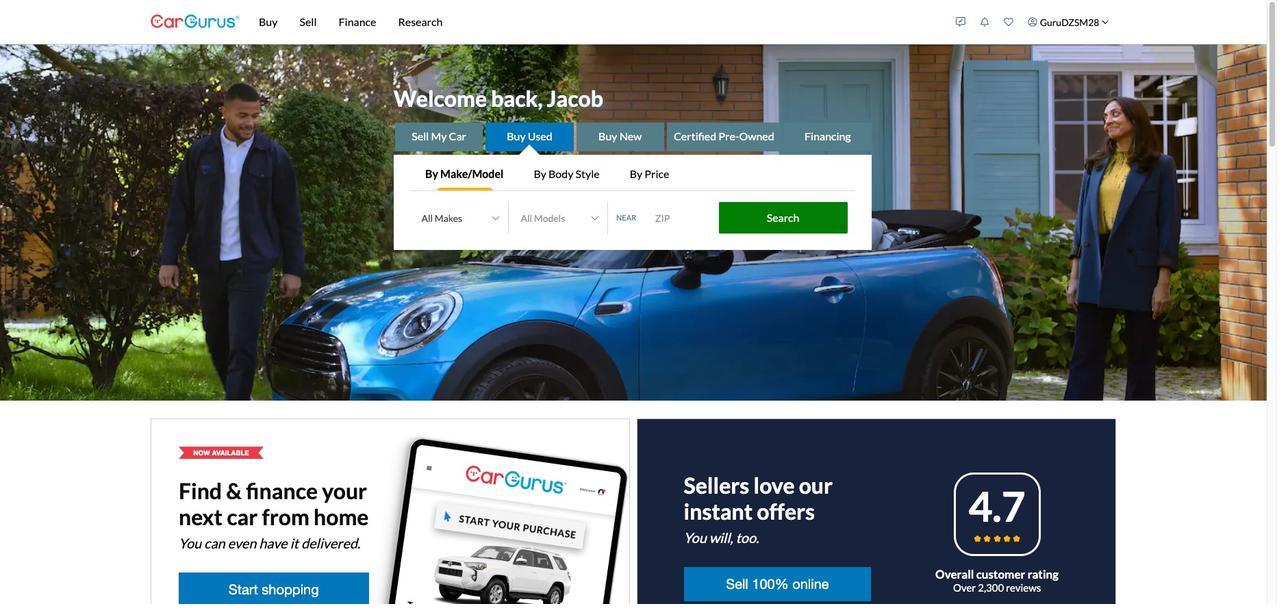Task type: describe. For each thing, give the bounding box(es) containing it.
buy for buy
[[259, 15, 278, 28]]

100%
[[753, 576, 789, 592]]

price
[[645, 168, 670, 181]]

home
[[314, 504, 369, 530]]

by price
[[630, 168, 670, 181]]

research
[[398, 15, 443, 28]]

welcome
[[394, 85, 487, 112]]

saved cars image
[[1005, 17, 1014, 27]]

financing
[[805, 130, 851, 143]]

2,300
[[979, 582, 1005, 594]]

find & finance your next car from home you can even have it delivered.
[[179, 478, 369, 552]]

by for by price
[[630, 168, 643, 181]]

by body style
[[534, 168, 600, 181]]

can
[[204, 535, 225, 552]]

make/model
[[441, 168, 504, 181]]

by for by make/model
[[425, 168, 438, 181]]

menu bar containing buy
[[240, 0, 949, 44]]

you inside sellers love our instant offers you will, too.
[[684, 530, 707, 546]]

cargurus logo homepage link image
[[151, 2, 240, 41]]

start shopping
[[229, 582, 319, 598]]

4.7
[[969, 482, 1026, 531]]

certified
[[674, 130, 717, 143]]

finance button
[[328, 0, 387, 44]]

love
[[754, 472, 795, 499]]

delivered.
[[301, 535, 361, 552]]

customer
[[977, 567, 1026, 582]]

you inside the find & finance your next car from home you can even have it delivered.
[[179, 535, 202, 552]]

cargurus logo homepage link link
[[151, 2, 240, 41]]

car
[[449, 130, 467, 143]]

certified pre-owned
[[674, 130, 775, 143]]

sell for sell 100% online
[[726, 576, 749, 592]]

Zip telephone field
[[647, 205, 716, 232]]

&
[[226, 478, 242, 504]]

body
[[549, 168, 574, 181]]

gurudzsm28 button
[[1021, 3, 1117, 41]]

rating
[[1028, 567, 1059, 582]]

shopping
[[262, 582, 319, 598]]

chevron down image
[[1102, 18, 1110, 26]]

online
[[793, 576, 829, 592]]

owned
[[740, 130, 775, 143]]

welcome back, jacob
[[394, 85, 604, 112]]

sellers
[[684, 472, 750, 499]]

gurudzsm28
[[1041, 16, 1100, 28]]

style
[[576, 168, 600, 181]]

sell button
[[289, 0, 328, 44]]

have
[[259, 535, 288, 552]]

finance
[[339, 15, 376, 28]]

sell for sell my car
[[412, 130, 429, 143]]

our
[[799, 472, 833, 499]]



Task type: locate. For each thing, give the bounding box(es) containing it.
will,
[[710, 530, 734, 546]]

next
[[179, 504, 223, 530]]

even
[[228, 535, 256, 552]]

user icon image
[[1029, 17, 1038, 27]]

it
[[290, 535, 299, 552]]

sell inside button
[[726, 576, 749, 592]]

instant
[[684, 498, 753, 525]]

over
[[954, 582, 977, 594]]

2 horizontal spatial sell
[[726, 576, 749, 592]]

buy left new
[[599, 130, 618, 143]]

buy
[[259, 15, 278, 28], [507, 130, 526, 143], [599, 130, 618, 143]]

sell left 100%
[[726, 576, 749, 592]]

sell right buy dropdown button
[[300, 15, 317, 28]]

start shopping button
[[179, 573, 369, 604]]

by
[[425, 168, 438, 181], [534, 168, 547, 181], [630, 168, 643, 181]]

buy left sell popup button
[[259, 15, 278, 28]]

your
[[322, 478, 367, 504]]

now
[[193, 449, 210, 457]]

you left will,
[[684, 530, 707, 546]]

buy for buy new
[[599, 130, 618, 143]]

you left can
[[179, 535, 202, 552]]

2 horizontal spatial buy
[[599, 130, 618, 143]]

1 horizontal spatial by
[[534, 168, 547, 181]]

by down my in the left of the page
[[425, 168, 438, 181]]

my
[[431, 130, 447, 143]]

0 vertical spatial sell
[[300, 15, 317, 28]]

0 horizontal spatial buy
[[259, 15, 278, 28]]

too.
[[736, 530, 759, 546]]

0 horizontal spatial you
[[179, 535, 202, 552]]

new
[[620, 130, 642, 143]]

available
[[212, 449, 249, 457]]

pre-
[[719, 130, 740, 143]]

by left body in the left top of the page
[[534, 168, 547, 181]]

sell my car
[[412, 130, 467, 143]]

finance
[[246, 478, 318, 504]]

2 horizontal spatial by
[[630, 168, 643, 181]]

overall customer rating over 2,300 reviews
[[936, 567, 1059, 594]]

open notifications image
[[981, 17, 990, 27]]

by for by body style
[[534, 168, 547, 181]]

sell inside popup button
[[300, 15, 317, 28]]

1 horizontal spatial sell
[[412, 130, 429, 143]]

1 by from the left
[[425, 168, 438, 181]]

near
[[617, 213, 637, 222]]

now available
[[193, 449, 249, 457]]

sell left my in the left of the page
[[412, 130, 429, 143]]

buy left used
[[507, 130, 526, 143]]

sell 100% online button
[[684, 567, 872, 602]]

sell
[[300, 15, 317, 28], [412, 130, 429, 143], [726, 576, 749, 592]]

by left price at the right top
[[630, 168, 643, 181]]

buy for buy used
[[507, 130, 526, 143]]

offers
[[757, 498, 815, 525]]

1 horizontal spatial buy
[[507, 130, 526, 143]]

menu bar
[[240, 0, 949, 44]]

car
[[227, 504, 258, 530]]

sellers love our instant offers you will, too.
[[684, 472, 833, 546]]

buy used
[[507, 130, 553, 143]]

3 by from the left
[[630, 168, 643, 181]]

buy button
[[248, 0, 289, 44]]

None submit
[[719, 202, 848, 234]]

back,
[[491, 85, 543, 112]]

add a car review image
[[957, 17, 966, 27]]

sell for sell
[[300, 15, 317, 28]]

you
[[684, 530, 707, 546], [179, 535, 202, 552]]

2 vertical spatial sell
[[726, 576, 749, 592]]

1 horizontal spatial you
[[684, 530, 707, 546]]

0 horizontal spatial by
[[425, 168, 438, 181]]

0 horizontal spatial sell
[[300, 15, 317, 28]]

sell 100% online
[[726, 576, 829, 592]]

jacob
[[547, 85, 604, 112]]

start
[[229, 582, 258, 598]]

from
[[262, 504, 310, 530]]

buy new
[[599, 130, 642, 143]]

buy inside dropdown button
[[259, 15, 278, 28]]

overall
[[936, 567, 975, 582]]

find
[[179, 478, 222, 504]]

research button
[[387, 0, 454, 44]]

by make/model
[[425, 168, 504, 181]]

used
[[528, 130, 553, 143]]

reviews
[[1007, 582, 1042, 594]]

gurudzsm28 menu
[[949, 3, 1117, 41]]

2 by from the left
[[534, 168, 547, 181]]

1 vertical spatial sell
[[412, 130, 429, 143]]



Task type: vqa. For each thing, say whether or not it's contained in the screenshot.
menu bar
yes



